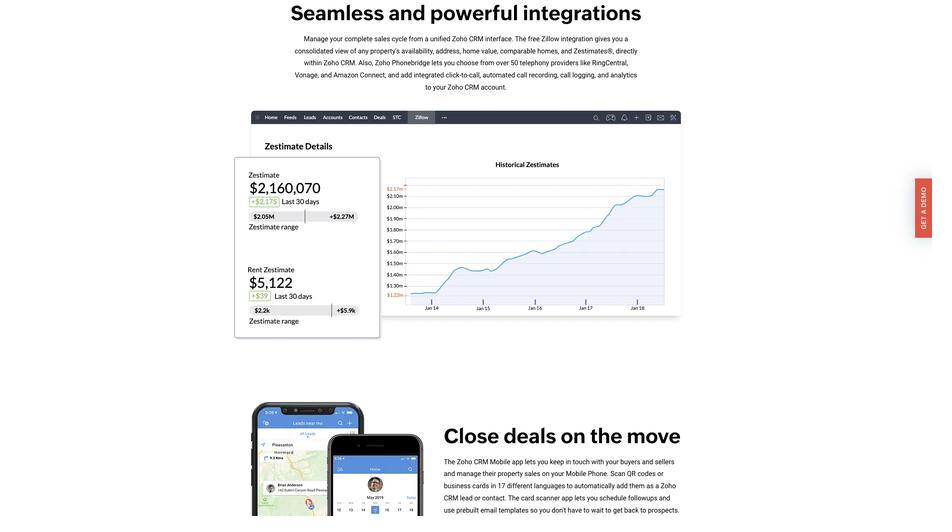 Task type: locate. For each thing, give the bounding box(es) containing it.
1 horizontal spatial sales
[[525, 470, 540, 478]]

add
[[616, 483, 628, 491]]

crm.
[[341, 59, 357, 67]]

0 vertical spatial app
[[512, 458, 523, 466]]

0 horizontal spatial mobile
[[490, 458, 510, 466]]

lets down address,
[[432, 59, 442, 67]]

contact.
[[482, 495, 507, 503]]

or right the 'lead'
[[474, 495, 480, 503]]

prebuilt
[[456, 507, 479, 515]]

call down the 50
[[517, 71, 527, 79]]

add integrated
[[401, 71, 444, 79]]

on up languages
[[542, 470, 550, 478]]

business
[[444, 483, 471, 491]]

in left 17
[[491, 483, 496, 491]]

1 vertical spatial sales
[[525, 470, 540, 478]]

languages
[[534, 483, 565, 491]]

vonage,
[[295, 71, 319, 79]]

on up the touch
[[561, 425, 586, 448]]

view
[[335, 47, 349, 55]]

app up the property on the right bottom
[[512, 458, 523, 466]]

lets up the have
[[575, 495, 585, 503]]

get
[[920, 216, 927, 230]]

interface.
[[485, 35, 514, 43]]

50
[[511, 59, 518, 67]]

1 horizontal spatial lets
[[525, 458, 536, 466]]

0 horizontal spatial a
[[425, 35, 429, 43]]

0 horizontal spatial app
[[512, 458, 523, 466]]

2 horizontal spatial a
[[655, 483, 659, 491]]

zoho down view
[[324, 59, 339, 67]]

phone.
[[588, 470, 609, 478]]

2 horizontal spatial lets
[[575, 495, 585, 503]]

1 horizontal spatial a
[[624, 35, 628, 43]]

back
[[624, 507, 639, 515]]

and
[[389, 1, 426, 25], [561, 47, 572, 55], [321, 71, 332, 79], [388, 71, 399, 79], [598, 71, 609, 79], [642, 458, 653, 466], [444, 470, 455, 478], [659, 495, 670, 503]]

also,
[[359, 59, 373, 67]]

manage
[[457, 470, 481, 478]]

the up business
[[444, 458, 455, 466]]

cycle
[[392, 35, 407, 43]]

them
[[629, 483, 645, 491]]

close
[[444, 425, 499, 448]]

lets
[[432, 59, 442, 67], [525, 458, 536, 466], [575, 495, 585, 503]]

call down providers
[[560, 71, 571, 79]]

0 vertical spatial lets
[[432, 59, 442, 67]]

zoho down property's
[[375, 59, 390, 67]]

2 call from the left
[[560, 71, 571, 79]]

app up the have
[[562, 495, 573, 503]]

the up comparable
[[515, 35, 526, 43]]

your
[[330, 35, 343, 43], [433, 83, 446, 91], [606, 458, 619, 466], [551, 470, 564, 478]]

you right so
[[539, 507, 550, 515]]

and up codes
[[642, 458, 653, 466]]

comparable
[[500, 47, 536, 55]]

or down sellers
[[657, 470, 664, 478]]

automated
[[483, 71, 515, 79]]

0 horizontal spatial sales
[[374, 35, 390, 43]]

scan
[[610, 470, 625, 478]]

get
[[613, 507, 623, 515]]

templates
[[499, 507, 529, 515]]

1 horizontal spatial from
[[480, 59, 494, 67]]

sales up property's
[[374, 35, 390, 43]]

sales inside the zoho crm mobile app lets you keep in touch with your buyers and sellers and manage their property sales on your mobile phone. scan qr codes or business cards in 17 different languages to automatically add them as a zoho crm lead or contact. the card scanner app lets you schedule followups and use prebuilt email templates so you don't have to wait to get back to prospe
[[525, 470, 540, 478]]

and down "within"
[[321, 71, 332, 79]]

address,
[[436, 47, 461, 55]]

1 vertical spatial mobile
[[566, 470, 586, 478]]

to down add integrated
[[425, 83, 431, 91]]

powerful
[[430, 1, 518, 25]]

a up zestimates®, directly
[[624, 35, 628, 43]]

amazon
[[333, 71, 358, 79]]

seamless
[[291, 1, 384, 25]]

lets inside manage your complete sales cycle from a unified zoho crm interface. the free zillow integration gives you a consolidated view of any property's availability, address, home value, comparable homes, and zestimates®, directly within zoho crm. also, zoho phonebridge lets you choose from over 50 telephony providers like ringcentral, vonage, and amazon connect, and add integrated click-to-call, automated call recording, call logging, and analytics to your zoho crm account.
[[432, 59, 442, 67]]

in right keep at the bottom right
[[566, 458, 571, 466]]

0 horizontal spatial lets
[[432, 59, 442, 67]]

17
[[498, 483, 505, 491]]

the up templates at bottom right
[[508, 495, 519, 503]]

and up business
[[444, 470, 455, 478]]

and right 'followups'
[[659, 495, 670, 503]]

crm
[[469, 35, 484, 43], [465, 83, 479, 91], [474, 458, 488, 466], [444, 495, 458, 503]]

have
[[568, 507, 582, 515]]

app
[[512, 458, 523, 466], [562, 495, 573, 503]]

from up "availability,"
[[409, 35, 423, 43]]

lets down the deals at the bottom right of page
[[525, 458, 536, 466]]

zoho
[[452, 35, 467, 43], [324, 59, 339, 67], [375, 59, 390, 67], [448, 83, 463, 91], [457, 458, 472, 466], [661, 483, 676, 491]]

0 horizontal spatial on
[[542, 470, 550, 478]]

1 horizontal spatial in
[[566, 458, 571, 466]]

crm down call,
[[465, 83, 479, 91]]

sales
[[374, 35, 390, 43], [525, 470, 540, 478]]

you left keep at the bottom right
[[537, 458, 548, 466]]

zoho right as
[[661, 483, 676, 491]]

1 horizontal spatial call
[[560, 71, 571, 79]]

email
[[481, 507, 497, 515]]

1 horizontal spatial mobile
[[566, 470, 586, 478]]

a inside the zoho crm mobile app lets you keep in touch with your buyers and sellers and manage their property sales on your mobile phone. scan qr codes or business cards in 17 different languages to automatically add them as a zoho crm lead or contact. the card scanner app lets you schedule followups and use prebuilt email templates so you don't have to wait to get back to prospe
[[655, 483, 659, 491]]

or
[[657, 470, 664, 478], [474, 495, 480, 503]]

so
[[530, 507, 538, 515]]

availability,
[[401, 47, 434, 55]]

1 vertical spatial in
[[491, 483, 496, 491]]

demo
[[920, 187, 927, 208]]

a
[[425, 35, 429, 43], [624, 35, 628, 43], [655, 483, 659, 491]]

a right as
[[655, 483, 659, 491]]

0 horizontal spatial call
[[517, 71, 527, 79]]

get a demo link
[[915, 179, 932, 238]]

your up scan at the right bottom of page
[[606, 458, 619, 466]]

zoho up the home
[[452, 35, 467, 43]]

from down value,
[[480, 59, 494, 67]]

you up zestimates®, directly
[[612, 35, 623, 43]]

homes,
[[537, 47, 559, 55]]

1 horizontal spatial app
[[562, 495, 573, 503]]

the zoho crm mobile app lets you keep in touch with your buyers and sellers and manage their property sales on your mobile phone. scan qr codes or business cards in 17 different languages to automatically add them as a zoho crm lead or contact. the card scanner app lets you schedule followups and use prebuilt email templates so you don't have to wait to get back to prospe
[[444, 458, 680, 517]]

on inside the zoho crm mobile app lets you keep in touch with your buyers and sellers and manage their property sales on your mobile phone. scan qr codes or business cards in 17 different languages to automatically add them as a zoho crm lead or contact. the card scanner app lets you schedule followups and use prebuilt email templates so you don't have to wait to get back to prospe
[[542, 470, 550, 478]]

0 vertical spatial or
[[657, 470, 664, 478]]

from
[[409, 35, 423, 43], [480, 59, 494, 67]]

zoho down the click-
[[448, 83, 463, 91]]

0 vertical spatial sales
[[374, 35, 390, 43]]

providers
[[551, 59, 579, 67]]

keep
[[550, 458, 564, 466]]

a left unified
[[425, 35, 429, 43]]

get a demo
[[920, 187, 927, 230]]

1 vertical spatial on
[[542, 470, 550, 478]]

followups
[[628, 495, 658, 503]]

touch
[[573, 458, 590, 466]]

manage
[[304, 35, 328, 43]]

0 horizontal spatial or
[[474, 495, 480, 503]]

scanner
[[536, 495, 560, 503]]

free mobile app and card scanner - zoho crm image
[[251, 401, 365, 517], [327, 434, 424, 517]]

0 vertical spatial the
[[515, 35, 526, 43]]

mobile down the touch
[[566, 470, 586, 478]]

you down automatically
[[587, 495, 598, 503]]

to
[[425, 83, 431, 91], [567, 483, 573, 491], [584, 507, 590, 515], [605, 507, 611, 515], [640, 507, 646, 515]]

and right connect,
[[388, 71, 399, 79]]

logging,
[[572, 71, 596, 79]]

lead
[[460, 495, 473, 503]]

property
[[498, 470, 523, 478]]

as
[[647, 483, 654, 491]]

within
[[304, 59, 322, 67]]

in
[[566, 458, 571, 466], [491, 483, 496, 491]]

mobile up the property on the right bottom
[[490, 458, 510, 466]]

the
[[590, 425, 622, 448]]

0 vertical spatial from
[[409, 35, 423, 43]]

sales up different
[[525, 470, 540, 478]]

the
[[515, 35, 526, 43], [444, 458, 455, 466], [508, 495, 519, 503]]

2 vertical spatial lets
[[575, 495, 585, 503]]

1 horizontal spatial on
[[561, 425, 586, 448]]

on
[[561, 425, 586, 448], [542, 470, 550, 478]]

1 horizontal spatial or
[[657, 470, 664, 478]]



Task type: describe. For each thing, give the bounding box(es) containing it.
consolidated
[[295, 47, 333, 55]]

integration gives
[[561, 35, 610, 43]]

move
[[627, 425, 681, 448]]

your up view
[[330, 35, 343, 43]]

close deals on the move
[[444, 425, 681, 448]]

to-
[[461, 71, 469, 79]]

sales inside manage your complete sales cycle from a unified zoho crm interface. the free zillow integration gives you a consolidated view of any property's availability, address, home value, comparable homes, and zestimates®, directly within zoho crm. also, zoho phonebridge lets you choose from over 50 telephony providers like ringcentral, vonage, and amazon connect, and add integrated click-to-call, automated call recording, call logging, and analytics to your zoho crm account.
[[374, 35, 390, 43]]

free
[[528, 35, 540, 43]]

with
[[591, 458, 604, 466]]

0 horizontal spatial in
[[491, 483, 496, 491]]

of any
[[350, 47, 369, 55]]

value,
[[481, 47, 498, 55]]

call,
[[469, 71, 481, 79]]

0 vertical spatial on
[[561, 425, 586, 448]]

their
[[483, 470, 496, 478]]

to right back
[[640, 507, 646, 515]]

a
[[920, 210, 927, 215]]

telephony
[[520, 59, 549, 67]]

connect,
[[360, 71, 386, 79]]

qr
[[627, 470, 636, 478]]

0 vertical spatial mobile
[[490, 458, 510, 466]]

property's
[[370, 47, 400, 55]]

crm up "use"
[[444, 495, 458, 503]]

the inside manage your complete sales cycle from a unified zoho crm interface. the free zillow integration gives you a consolidated view of any property's availability, address, home value, comparable homes, and zestimates®, directly within zoho crm. also, zoho phonebridge lets you choose from over 50 telephony providers like ringcentral, vonage, and amazon connect, and add integrated click-to-call, automated call recording, call logging, and analytics to your zoho crm account.
[[515, 35, 526, 43]]

and up the cycle
[[389, 1, 426, 25]]

2 vertical spatial the
[[508, 495, 519, 503]]

cards
[[472, 483, 489, 491]]

0 horizontal spatial from
[[409, 35, 423, 43]]

0 vertical spatial in
[[566, 458, 571, 466]]

home
[[463, 47, 480, 55]]

to left wait
[[584, 507, 590, 515]]

phonebridge
[[392, 59, 430, 67]]

your down keep at the bottom right
[[551, 470, 564, 478]]

manage your complete sales cycle from a unified zoho crm interface. the free zillow integration gives you a consolidated view of any property's availability, address, home value, comparable homes, and zestimates®, directly within zoho crm. also, zoho phonebridge lets you choose from over 50 telephony providers like ringcentral, vonage, and amazon connect, and add integrated click-to-call, automated call recording, call logging, and analytics to your zoho crm account.
[[295, 35, 637, 91]]

crm up the home
[[469, 35, 484, 43]]

like
[[580, 59, 591, 67]]

integrations
[[523, 1, 642, 25]]

integrate zillow with zoho real estate crm software image
[[234, 157, 382, 340]]

you down address,
[[444, 59, 455, 67]]

complete
[[345, 35, 373, 43]]

seamless and powerful integrations
[[291, 1, 642, 25]]

schedule
[[599, 495, 626, 503]]

1 vertical spatial from
[[480, 59, 494, 67]]

zestimates®, directly
[[574, 47, 637, 55]]

to left get
[[605, 507, 611, 515]]

automatically
[[574, 483, 615, 491]]

and down ringcentral,
[[598, 71, 609, 79]]

unified
[[430, 35, 450, 43]]

and up providers
[[561, 47, 572, 55]]

deals
[[504, 425, 556, 448]]

recording,
[[529, 71, 559, 79]]

zillow
[[541, 35, 559, 43]]

wait
[[591, 507, 604, 515]]

analytics
[[610, 71, 637, 79]]

account.
[[481, 83, 507, 91]]

over
[[496, 59, 509, 67]]

1 vertical spatial app
[[562, 495, 573, 503]]

1 vertical spatial or
[[474, 495, 480, 503]]

sellers
[[655, 458, 675, 466]]

to right languages
[[567, 483, 573, 491]]

free zillow integration - zoho crm image
[[251, 111, 681, 316]]

1 vertical spatial lets
[[525, 458, 536, 466]]

zoho up manage
[[457, 458, 472, 466]]

card
[[521, 495, 534, 503]]

crm up their
[[474, 458, 488, 466]]

click-
[[446, 71, 461, 79]]

1 vertical spatial the
[[444, 458, 455, 466]]

1 call from the left
[[517, 71, 527, 79]]

codes
[[638, 470, 656, 478]]

buyers
[[620, 458, 640, 466]]

your down the click-
[[433, 83, 446, 91]]

different
[[507, 483, 532, 491]]

use
[[444, 507, 455, 515]]

choose
[[456, 59, 478, 67]]

ringcentral,
[[592, 59, 628, 67]]

don't
[[552, 507, 566, 515]]

to inside manage your complete sales cycle from a unified zoho crm interface. the free zillow integration gives you a consolidated view of any property's availability, address, home value, comparable homes, and zestimates®, directly within zoho crm. also, zoho phonebridge lets you choose from over 50 telephony providers like ringcentral, vonage, and amazon connect, and add integrated click-to-call, automated call recording, call logging, and analytics to your zoho crm account.
[[425, 83, 431, 91]]



Task type: vqa. For each thing, say whether or not it's contained in the screenshot.
the entire
no



